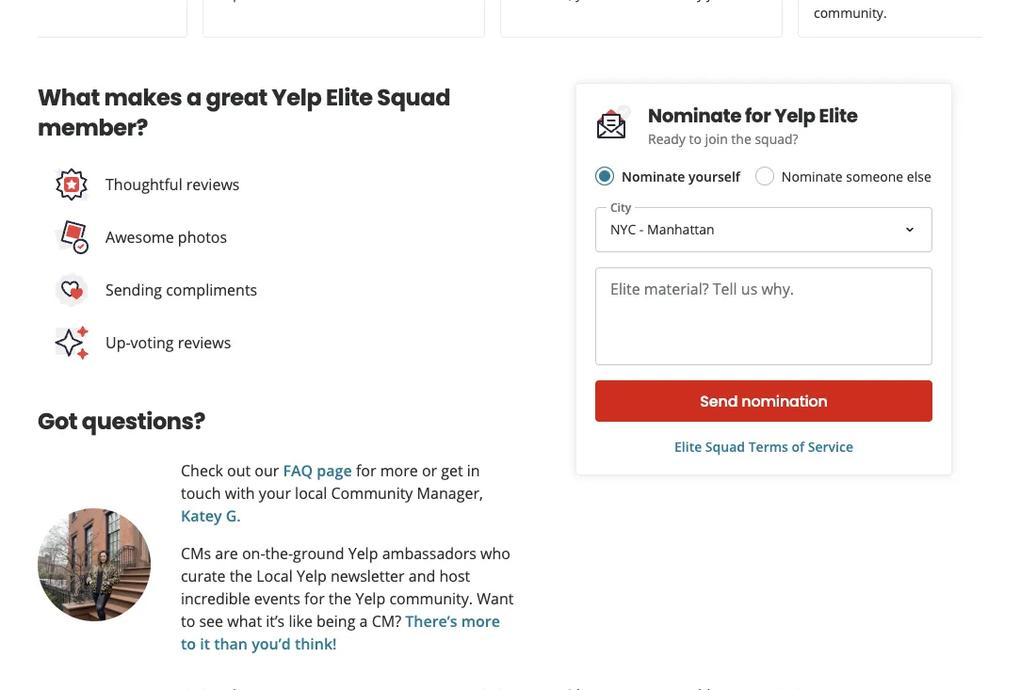 Task type: describe. For each thing, give the bounding box(es) containing it.
2 vertical spatial the
[[329, 589, 352, 609]]

else
[[907, 167, 931, 185]]

1 vertical spatial reviews
[[178, 333, 231, 353]]

community
[[331, 483, 413, 504]]

to inside 'nominate for yelp elite ready to join the squad?'
[[689, 130, 702, 148]]

you'd
[[252, 634, 291, 654]]

with
[[225, 483, 255, 504]]

touch
[[181, 483, 221, 504]]

for inside cms are on-the-ground yelp ambassadors who curate the local yelp newsletter and host incredible events for the yelp community. want to see what it's like being a cm?
[[304, 589, 325, 609]]

local
[[256, 566, 293, 587]]

ready
[[648, 130, 686, 148]]

nominate for yourself
[[622, 167, 685, 185]]

awesome
[[106, 227, 174, 248]]

incredible
[[181, 589, 250, 609]]

get
[[441, 461, 463, 481]]

terms
[[749, 438, 788, 456]]

or
[[422, 461, 437, 481]]

faq
[[283, 461, 313, 481]]

a inside cms are on-the-ground yelp ambassadors who curate the local yelp newsletter and host incredible events for the yelp community. want to see what it's like being a cm?
[[359, 612, 368, 632]]

yelp down newsletter
[[356, 589, 385, 609]]

there's more to it than you'd think!
[[181, 612, 500, 654]]

send nomination
[[700, 391, 828, 412]]

thoughtful
[[106, 175, 182, 195]]

1 horizontal spatial squad
[[705, 438, 745, 456]]

our
[[255, 461, 279, 481]]

like
[[289, 612, 313, 632]]

1 horizontal spatial elite
[[675, 438, 702, 456]]

check out our faq page
[[181, 461, 352, 481]]

events
[[254, 589, 300, 609]]

1 vertical spatial the
[[230, 566, 253, 587]]

City field
[[595, 207, 933, 253]]

manager,
[[417, 483, 483, 504]]

got
[[38, 406, 77, 438]]

questions?
[[82, 406, 205, 438]]

think!
[[295, 634, 337, 654]]

elite inside what makes a great yelp elite squad member?
[[326, 82, 373, 114]]

squad?
[[755, 130, 798, 148]]

photos
[[178, 227, 227, 248]]

cm?
[[372, 612, 401, 632]]

there's
[[405, 612, 457, 632]]

the inside 'nominate for yelp elite ready to join the squad?'
[[731, 130, 751, 148]]

are
[[215, 544, 238, 564]]

up-voting reviews
[[106, 333, 231, 353]]

more for for
[[380, 461, 418, 481]]

want
[[477, 589, 514, 609]]

more for there's
[[461, 612, 500, 632]]

see
[[199, 612, 223, 632]]

nominate for for
[[648, 103, 742, 129]]

0 vertical spatial reviews
[[186, 175, 240, 195]]

local
[[295, 483, 327, 504]]

service
[[808, 438, 853, 456]]

what
[[38, 82, 100, 114]]

nominate for someone
[[782, 167, 843, 185]]

check
[[181, 461, 223, 481]]



Task type: vqa. For each thing, say whether or not it's contained in the screenshot.
first the tried
no



Task type: locate. For each thing, give the bounding box(es) containing it.
voting
[[131, 333, 174, 353]]

send
[[700, 391, 738, 412]]

more down want
[[461, 612, 500, 632]]

nominate yourself
[[622, 167, 740, 185]]

to left see
[[181, 612, 195, 632]]

to left the it
[[181, 634, 196, 654]]

to left join
[[689, 130, 702, 148]]

community.
[[389, 589, 473, 609]]

awesome photos
[[106, 227, 227, 248]]

cms
[[181, 544, 211, 564]]

reviews up photos
[[186, 175, 240, 195]]

for up "community"
[[356, 461, 376, 481]]

there's more to it than you'd think! link
[[181, 612, 500, 654]]

of
[[792, 438, 805, 456]]

nominate down ready
[[622, 167, 685, 185]]

1 horizontal spatial a
[[359, 612, 368, 632]]

1 horizontal spatial the
[[329, 589, 352, 609]]

the up being
[[329, 589, 352, 609]]

the
[[731, 130, 751, 148], [230, 566, 253, 587], [329, 589, 352, 609]]

to inside cms are on-the-ground yelp ambassadors who curate the local yelp newsletter and host incredible events for the yelp community. want to see what it's like being a cm?
[[181, 612, 195, 632]]

the down the on-
[[230, 566, 253, 587]]

a inside what makes a great yelp elite squad member?
[[186, 82, 201, 114]]

2 vertical spatial for
[[304, 589, 325, 609]]

elite squad terms of service
[[675, 438, 853, 456]]

2 vertical spatial to
[[181, 634, 196, 654]]

nominate down squad? at top right
[[782, 167, 843, 185]]

a
[[186, 82, 201, 114], [359, 612, 368, 632]]

yourself
[[689, 167, 740, 185]]

0 horizontal spatial a
[[186, 82, 201, 114]]

the-
[[265, 544, 293, 564]]

to
[[689, 130, 702, 148], [181, 612, 195, 632], [181, 634, 196, 654]]

0 horizontal spatial more
[[380, 461, 418, 481]]

1 horizontal spatial for
[[356, 461, 376, 481]]

curate
[[181, 566, 226, 587]]

1 vertical spatial a
[[359, 612, 368, 632]]

0 vertical spatial the
[[731, 130, 751, 148]]

sending compliments
[[106, 280, 257, 300]]

being
[[317, 612, 356, 632]]

host
[[439, 566, 470, 587]]

0 horizontal spatial for
[[304, 589, 325, 609]]

ground
[[293, 544, 344, 564]]

for
[[745, 103, 771, 129], [356, 461, 376, 481], [304, 589, 325, 609]]

nomination
[[742, 391, 828, 412]]

for inside for more or get in touch with your local community manager, katey g.
[[356, 461, 376, 481]]

squad
[[377, 82, 450, 114], [705, 438, 745, 456]]

2 horizontal spatial elite
[[819, 103, 858, 129]]

0 vertical spatial to
[[689, 130, 702, 148]]

nominate someone else
[[782, 167, 931, 185]]

0 vertical spatial a
[[186, 82, 201, 114]]

for up like
[[304, 589, 325, 609]]

your
[[259, 483, 291, 504]]

it
[[200, 634, 210, 654]]

a left cm?
[[359, 612, 368, 632]]

nominate inside 'nominate for yelp elite ready to join the squad?'
[[648, 103, 742, 129]]

nominate
[[648, 103, 742, 129], [622, 167, 685, 185], [782, 167, 843, 185]]

than
[[214, 634, 248, 654]]

thoughtful reviews
[[106, 175, 240, 195]]

0 vertical spatial more
[[380, 461, 418, 481]]

it's
[[266, 612, 285, 632]]

2 horizontal spatial the
[[731, 130, 751, 148]]

for more or get in touch with your local community manager, katey g.
[[181, 461, 483, 526]]

join
[[705, 130, 728, 148]]

g.
[[226, 506, 241, 526]]

out
[[227, 461, 251, 481]]

ambassadors
[[382, 544, 477, 564]]

0 vertical spatial squad
[[377, 82, 450, 114]]

newsletter
[[331, 566, 405, 587]]

Elite material? Tell us why. text field
[[595, 268, 933, 366]]

yelp down ground
[[297, 566, 327, 587]]

got questions?
[[38, 406, 205, 438]]

elite squad terms of service link
[[675, 438, 853, 456]]

to inside there's more to it than you'd think!
[[181, 634, 196, 654]]

send nomination button
[[595, 381, 933, 422]]

what makes a great yelp elite squad member?
[[38, 82, 450, 144]]

for inside 'nominate for yelp elite ready to join the squad?'
[[745, 103, 771, 129]]

on-
[[242, 544, 265, 564]]

0 horizontal spatial elite
[[326, 82, 373, 114]]

nominate for yelp elite ready to join the squad?
[[648, 103, 858, 148]]

yelp up squad? at top right
[[774, 103, 816, 129]]

more left or
[[380, 461, 418, 481]]

compliments
[[166, 280, 257, 300]]

yelp inside 'nominate for yelp elite ready to join the squad?'
[[774, 103, 816, 129]]

someone
[[846, 167, 904, 185]]

1 vertical spatial squad
[[705, 438, 745, 456]]

page
[[317, 461, 352, 481]]

and
[[409, 566, 435, 587]]

1 horizontal spatial more
[[461, 612, 500, 632]]

great
[[206, 82, 267, 114]]

0 horizontal spatial squad
[[377, 82, 450, 114]]

katey g. link
[[181, 506, 241, 526]]

member?
[[38, 112, 148, 144]]

reviews right voting
[[178, 333, 231, 353]]

yelp right great
[[272, 82, 321, 114]]

yelp
[[272, 82, 321, 114], [774, 103, 816, 129], [348, 544, 378, 564], [297, 566, 327, 587], [356, 589, 385, 609]]

1 vertical spatial more
[[461, 612, 500, 632]]

more inside there's more to it than you'd think!
[[461, 612, 500, 632]]

makes
[[104, 82, 182, 114]]

reviews
[[186, 175, 240, 195], [178, 333, 231, 353]]

yelp up newsletter
[[348, 544, 378, 564]]

sending
[[106, 280, 162, 300]]

city
[[610, 200, 631, 215]]

nominate up join
[[648, 103, 742, 129]]

in
[[467, 461, 480, 481]]

2 horizontal spatial for
[[745, 103, 771, 129]]

faq page link
[[283, 461, 352, 481]]

up-
[[106, 333, 131, 353]]

more inside for more or get in touch with your local community manager, katey g.
[[380, 461, 418, 481]]

cms are on-the-ground yelp ambassadors who curate the local yelp newsletter and host incredible events for the yelp community. want to see what it's like being a cm?
[[181, 544, 514, 632]]

elite
[[326, 82, 373, 114], [819, 103, 858, 129], [675, 438, 702, 456]]

1 vertical spatial to
[[181, 612, 195, 632]]

squad inside what makes a great yelp elite squad member?
[[377, 82, 450, 114]]

the right join
[[731, 130, 751, 148]]

a left great
[[186, 82, 201, 114]]

katey
[[181, 506, 222, 526]]

what
[[227, 612, 262, 632]]

yelp inside what makes a great yelp elite squad member?
[[272, 82, 321, 114]]

who
[[480, 544, 511, 564]]

for up squad? at top right
[[745, 103, 771, 129]]

0 vertical spatial for
[[745, 103, 771, 129]]

elite inside 'nominate for yelp elite ready to join the squad?'
[[819, 103, 858, 129]]

1 vertical spatial for
[[356, 461, 376, 481]]

more
[[380, 461, 418, 481], [461, 612, 500, 632]]

0 horizontal spatial the
[[230, 566, 253, 587]]



